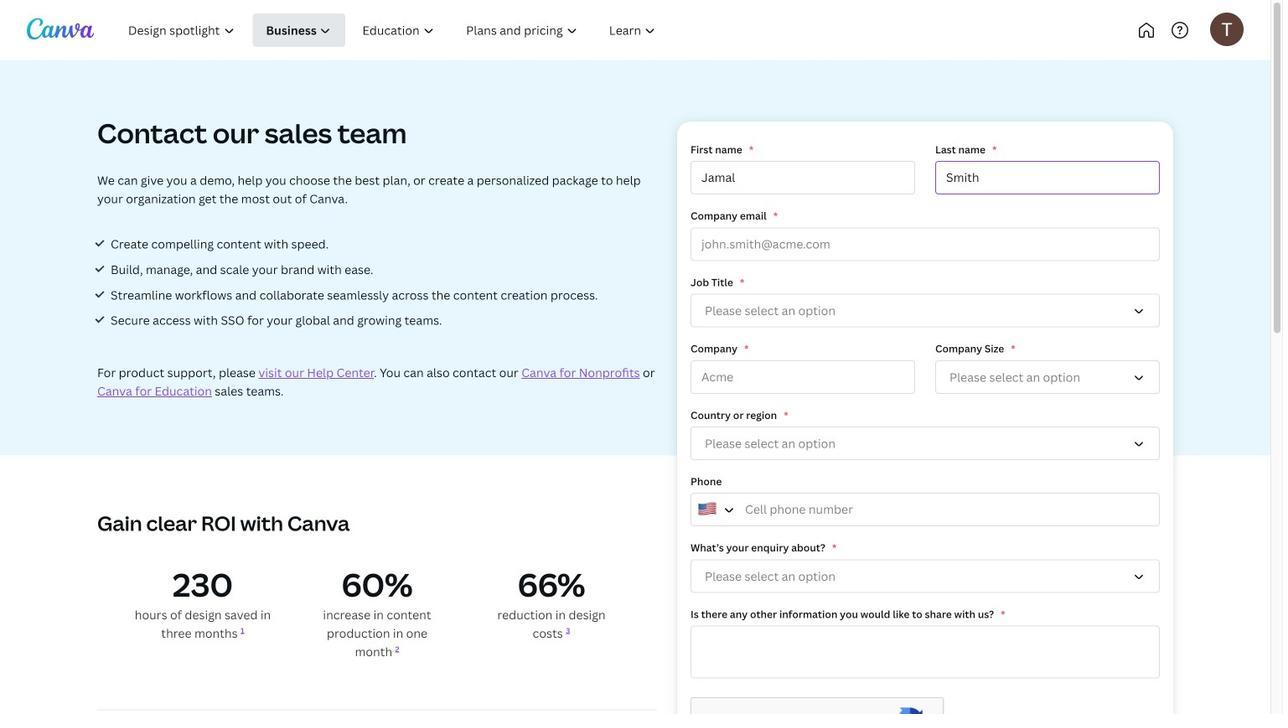 Task type: vqa. For each thing, say whether or not it's contained in the screenshot.
step in the top right of the page
no



Task type: locate. For each thing, give the bounding box(es) containing it.
Acme text field
[[691, 360, 915, 394]]

top level navigation element
[[114, 13, 727, 47]]

None text field
[[691, 626, 1160, 679]]



Task type: describe. For each thing, give the bounding box(es) containing it.
Cell phone number text field
[[691, 493, 1160, 527]]

john.smith@acme.com text field
[[691, 227, 1160, 261]]

Smith text field
[[935, 161, 1160, 195]]

John text field
[[691, 161, 915, 195]]



